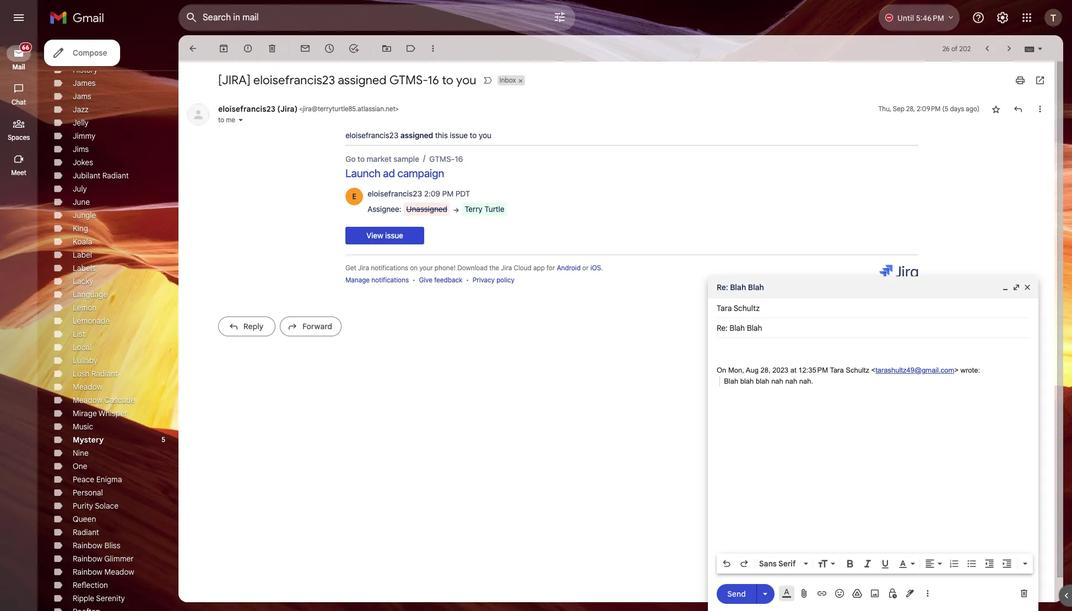 Task type: locate. For each thing, give the bounding box(es) containing it.
thu,
[[879, 105, 892, 113]]

glimmer
[[104, 555, 134, 565]]

1 horizontal spatial schultz
[[846, 367, 870, 375]]

1 horizontal spatial gtms-
[[430, 154, 455, 164]]

0 vertical spatial rainbow
[[73, 541, 103, 551]]

meadow link
[[73, 383, 103, 393]]

26 of 202
[[943, 44, 971, 53]]

search in mail image
[[182, 8, 202, 28]]

tara inside the on mon, aug 28, 2023 at 12:35 pm tara schultz < tarashultz49@gmail.com > wrote: blah blah blah nah nah nah.
[[830, 367, 844, 375]]

1 vertical spatial >
[[955, 367, 959, 375]]

0 horizontal spatial >
[[396, 105, 399, 113]]

radiant down queen
[[73, 528, 99, 538]]

1 vertical spatial rainbow
[[73, 555, 103, 565]]

assigned
[[338, 73, 387, 88], [401, 131, 433, 140]]

1 vertical spatial you
[[479, 131, 492, 140]]

jazz
[[73, 105, 89, 115]]

eloisefrancis23 (jira) < jira@terryturtle85.atlassian.net >
[[218, 104, 399, 114]]

assigned up /
[[401, 131, 433, 140]]

pop out image
[[1013, 283, 1022, 292]]

26
[[943, 44, 950, 53]]

go to market sample link
[[346, 154, 420, 164]]

rainbow up reflection link
[[73, 568, 103, 578]]

2 jira from the left
[[501, 264, 512, 273]]

0 vertical spatial 28,
[[907, 105, 916, 113]]

blah down mon,
[[724, 377, 739, 386]]

16 right /
[[455, 154, 463, 164]]

1 horizontal spatial >
[[955, 367, 959, 375]]

meadow
[[73, 383, 103, 393], [73, 396, 103, 406], [104, 568, 134, 578]]

1 horizontal spatial 16
[[455, 154, 463, 164]]

1 vertical spatial issue
[[385, 231, 403, 241]]

> left wrote:
[[955, 367, 959, 375]]

2 rainbow from the top
[[73, 555, 103, 565]]

jims link
[[73, 144, 89, 154]]

go
[[346, 154, 356, 164]]

king link
[[73, 224, 88, 234]]

3 rainbow from the top
[[73, 568, 103, 578]]

aug
[[746, 367, 759, 375]]

label link
[[73, 250, 92, 260]]

tarashultz49@gmail.com link
[[876, 367, 955, 375]]

1 horizontal spatial •
[[466, 276, 469, 285]]

202
[[960, 44, 971, 53]]

16 inside go to market sample / gtms-16 launch ad campaign
[[455, 154, 463, 164]]

0 vertical spatial meadow
[[73, 383, 103, 393]]

on
[[717, 367, 727, 375]]

jokes
[[73, 158, 93, 168]]

1 vertical spatial radiant
[[92, 369, 118, 379]]

Subject field
[[717, 323, 1030, 334]]

1 horizontal spatial assigned
[[401, 131, 433, 140]]

go to market sample / gtms-16 launch ad campaign
[[346, 153, 463, 180]]

eloisefrancis23
[[253, 73, 335, 88], [218, 104, 275, 114], [346, 131, 399, 140], [368, 189, 422, 199]]

1 horizontal spatial blah
[[756, 377, 770, 386]]

ripple
[[73, 594, 94, 604]]

navigation
[[0, 35, 39, 612]]

16
[[428, 73, 439, 88], [455, 154, 463, 164]]

toggle confidential mode image
[[888, 589, 899, 600]]

blah
[[741, 377, 754, 386], [756, 377, 770, 386]]

< inside eloisefrancis23 (jira) < jira@terryturtle85.atlassian.net >
[[299, 105, 303, 113]]

< right (jira)
[[299, 105, 303, 113]]

< down subject field
[[872, 367, 876, 375]]

android link
[[557, 264, 581, 273]]

attach files image
[[799, 589, 810, 600]]

solace
[[95, 502, 119, 512]]

0 vertical spatial you
[[456, 73, 477, 88]]

1 horizontal spatial nah
[[786, 377, 798, 386]]

notifications up manage notifications link
[[371, 264, 409, 273]]

1 vertical spatial tara
[[830, 367, 844, 375]]

lemonade
[[73, 316, 110, 326]]

lush
[[73, 369, 90, 379]]

peace enigma link
[[73, 475, 122, 485]]

blah up the tara schultz
[[749, 283, 765, 293]]

eloisefrancis23 (jira) cell
[[218, 104, 399, 114]]

> inside the on mon, aug 28, 2023 at 12:35 pm tara schultz < tarashultz49@gmail.com > wrote: blah blah blah nah nah nah.
[[955, 367, 959, 375]]

thu, sep 28, 2:09 pm (5 days ago) cell
[[879, 104, 980, 115]]

1 horizontal spatial <
[[872, 367, 876, 375]]

0 vertical spatial tara
[[717, 304, 732, 314]]

mystery
[[73, 436, 104, 445]]

to inside go to market sample / gtms-16 launch ad campaign
[[358, 154, 365, 164]]

1 horizontal spatial you
[[479, 131, 492, 140]]

eloisefrancis23 up assignee:
[[368, 189, 422, 199]]

0 horizontal spatial 28,
[[761, 367, 771, 375]]

redo ‪(⌘y)‬ image
[[739, 559, 750, 570]]

nah down 2023
[[772, 377, 784, 386]]

0 vertical spatial gtms-
[[390, 73, 428, 88]]

move to image
[[381, 43, 393, 54]]

0 horizontal spatial jira
[[358, 264, 369, 273]]

1 vertical spatial assigned
[[401, 131, 433, 140]]

purity solace link
[[73, 502, 119, 512]]

view issue link
[[346, 227, 424, 245]]

gtms-
[[390, 73, 428, 88], [430, 154, 455, 164]]

rainbow down rainbow bliss link
[[73, 555, 103, 565]]

nah
[[772, 377, 784, 386], [786, 377, 798, 386]]

0 horizontal spatial •
[[413, 276, 416, 285]]

list
[[73, 330, 85, 340]]

Search in mail search field
[[179, 4, 576, 31]]

rainbow down radiant link
[[73, 541, 103, 551]]

1 vertical spatial gtms-
[[430, 154, 455, 164]]

back to inbox image
[[187, 43, 198, 54]]

music link
[[73, 422, 93, 432]]

0 vertical spatial 16
[[428, 73, 439, 88]]

eloisefrancis23 up show details image
[[218, 104, 275, 114]]

1 vertical spatial <
[[872, 367, 876, 375]]

issue right this on the left of the page
[[450, 131, 468, 140]]

gtms- right /
[[430, 154, 455, 164]]

eloisefrancis23 up market
[[346, 131, 399, 140]]

28, right sep
[[907, 105, 916, 113]]

nah down at
[[786, 377, 798, 386]]

meadow down lush
[[73, 383, 103, 393]]

< inside the on mon, aug 28, 2023 at 12:35 pm tara schultz < tarashultz49@gmail.com > wrote: blah blah blah nah nah nah.
[[872, 367, 876, 375]]

you right this on the left of the page
[[479, 131, 492, 140]]

schultz inside the on mon, aug 28, 2023 at 12:35 pm tara schultz < tarashultz49@gmail.com > wrote: blah blah blah nah nah nah.
[[846, 367, 870, 375]]

personal link
[[73, 488, 103, 498]]

tarashultz49@gmail.com
[[876, 367, 955, 375]]

1 horizontal spatial issue
[[450, 131, 468, 140]]

bulleted list ‪(⌘⇧8)‬ image
[[967, 559, 978, 570]]

assigned up jira@terryturtle85.atlassian.net
[[338, 73, 387, 88]]

0 horizontal spatial tara
[[717, 304, 732, 314]]

meadow down 'meadow' link
[[73, 396, 103, 406]]

gtms-16 link
[[430, 154, 463, 164]]

at
[[791, 367, 797, 375]]

discard draft ‪(⌘⇧d)‬ image
[[1019, 589, 1030, 600]]

28, inside the on mon, aug 28, 2023 at 12:35 pm tara schultz < tarashultz49@gmail.com > wrote: blah blah blah nah nah nah.
[[761, 367, 771, 375]]

nine link
[[73, 449, 89, 459]]

notifications right manage
[[372, 276, 409, 285]]

0 vertical spatial issue
[[450, 131, 468, 140]]

jira up policy
[[501, 264, 512, 273]]

(jira)
[[277, 104, 298, 114]]

jungle link
[[73, 211, 96, 221]]

0 vertical spatial <
[[299, 105, 303, 113]]

0 horizontal spatial 16
[[428, 73, 439, 88]]

inbox
[[500, 76, 516, 84]]

eloisefrancis23 for 2:09 pm pdt
[[368, 189, 422, 199]]

meadow cascade
[[73, 396, 135, 406]]

0 horizontal spatial issue
[[385, 231, 403, 241]]

0 horizontal spatial assigned
[[338, 73, 387, 88]]

schultz right 12:35 pm
[[846, 367, 870, 375]]

tara right 12:35 pm
[[830, 367, 844, 375]]

purity
[[73, 502, 93, 512]]

ios
[[591, 264, 602, 273]]

1 vertical spatial meadow
[[73, 396, 103, 406]]

launch
[[346, 167, 381, 180]]

> up eloisefrancis23 assigned this issue to you
[[396, 105, 399, 113]]

1 vertical spatial schultz
[[846, 367, 870, 375]]

you
[[456, 73, 477, 88], [479, 131, 492, 140]]

issue
[[450, 131, 468, 140], [385, 231, 403, 241]]

bliss
[[104, 541, 120, 551]]

2:09 pm
[[917, 105, 941, 113]]

0 horizontal spatial you
[[456, 73, 477, 88]]

radiant right jubilant on the top left of page
[[102, 171, 129, 181]]

jazz link
[[73, 105, 89, 115]]

0 horizontal spatial gtms-
[[390, 73, 428, 88]]

0 horizontal spatial blah
[[741, 377, 754, 386]]

the
[[490, 264, 499, 273]]

give feedback link
[[419, 276, 463, 285]]

you left inbox button
[[456, 73, 477, 88]]

• down download on the left of page
[[466, 276, 469, 285]]

advanced search options image
[[549, 6, 571, 28]]

lacky link
[[73, 277, 93, 287]]

1 vertical spatial 28,
[[761, 367, 771, 375]]

0 vertical spatial radiant
[[102, 171, 129, 181]]

meadow down the glimmer
[[104, 568, 134, 578]]

16 down more icon in the top left of the page
[[428, 73, 439, 88]]

0 horizontal spatial nah
[[772, 377, 784, 386]]

2 vertical spatial radiant
[[73, 528, 99, 538]]

1 horizontal spatial 28,
[[907, 105, 916, 113]]

0 horizontal spatial <
[[299, 105, 303, 113]]

(5
[[943, 105, 949, 113]]

• left give
[[413, 276, 416, 285]]

28, right aug at the bottom right
[[761, 367, 771, 375]]

ios link
[[591, 264, 602, 273]]

more formatting options image
[[1020, 559, 1031, 570]]

2 • from the left
[[466, 276, 469, 285]]

0 vertical spatial >
[[396, 105, 399, 113]]

formatting options toolbar
[[717, 555, 1034, 574]]

more send options image
[[760, 589, 771, 600]]

close image
[[1024, 283, 1033, 292]]

radiant for lush radiant
[[92, 369, 118, 379]]

radiant up 'meadow' link
[[92, 369, 118, 379]]

2 vertical spatial rainbow
[[73, 568, 103, 578]]

download
[[458, 264, 488, 273]]

schultz down re: blah blah
[[734, 304, 760, 314]]

0 vertical spatial schultz
[[734, 304, 760, 314]]

purity solace
[[73, 502, 119, 512]]

0 vertical spatial notifications
[[371, 264, 409, 273]]

serenity
[[96, 594, 125, 604]]

1 horizontal spatial tara
[[830, 367, 844, 375]]

lemon
[[73, 303, 97, 313]]

1 rainbow from the top
[[73, 541, 103, 551]]

•
[[413, 276, 416, 285], [466, 276, 469, 285]]

tara down "re:"
[[717, 304, 732, 314]]

list link
[[73, 330, 85, 340]]

insert signature image
[[905, 589, 916, 600]]

gtms- down labels 'image'
[[390, 73, 428, 88]]

launch ad campaign link
[[346, 167, 445, 180]]

jubilant radiant
[[73, 171, 129, 181]]

1 vertical spatial 16
[[455, 154, 463, 164]]

1 horizontal spatial jira
[[501, 264, 512, 273]]

archive image
[[218, 43, 229, 54]]

[jira]
[[218, 73, 251, 88]]

for
[[547, 264, 555, 273]]

privacy
[[473, 276, 495, 285]]

insert files using drive image
[[852, 589, 863, 600]]

2 blah from the left
[[756, 377, 770, 386]]

jira right get
[[358, 264, 369, 273]]

add to tasks image
[[348, 43, 359, 54]]

meadow cascade link
[[73, 396, 135, 406]]

history
[[73, 65, 98, 75]]

1 jira from the left
[[358, 264, 369, 273]]

28,
[[907, 105, 916, 113], [761, 367, 771, 375]]

issue right view
[[385, 231, 403, 241]]

radiant
[[102, 171, 129, 181], [92, 369, 118, 379], [73, 528, 99, 538]]

rainbow
[[73, 541, 103, 551], [73, 555, 103, 565], [73, 568, 103, 578]]



Task type: describe. For each thing, give the bounding box(es) containing it.
show details image
[[238, 117, 244, 123]]

1 vertical spatial notifications
[[372, 276, 409, 285]]

insert emoji ‪(⌘⇧2)‬ image
[[835, 589, 846, 600]]

blah inside the on mon, aug 28, 2023 at 12:35 pm tara schultz < tarashultz49@gmail.com > wrote: blah blah blah nah nah nah.
[[724, 377, 739, 386]]

issue inside view issue "link"
[[385, 231, 403, 241]]

0 horizontal spatial schultz
[[734, 304, 760, 314]]

queen
[[73, 515, 96, 525]]

1 • from the left
[[413, 276, 416, 285]]

spaces heading
[[0, 133, 37, 142]]

view
[[367, 231, 383, 241]]

chat
[[12, 98, 26, 106]]

2:09 pm pdt
[[424, 189, 470, 199]]

jubilant
[[73, 171, 100, 181]]

koala link
[[73, 237, 92, 247]]

ad
[[383, 167, 395, 180]]

sample
[[394, 154, 420, 164]]

minimize image
[[1002, 283, 1011, 292]]

main menu image
[[12, 11, 25, 24]]

serif
[[779, 560, 796, 569]]

rainbow meadow link
[[73, 568, 134, 578]]

or
[[583, 264, 589, 273]]

delete image
[[267, 43, 278, 54]]

rainbow for rainbow meadow
[[73, 568, 103, 578]]

spaces
[[8, 133, 30, 142]]

snooze image
[[324, 43, 335, 54]]

peace
[[73, 475, 94, 485]]

view issue
[[367, 231, 403, 241]]

labels link
[[73, 264, 96, 273]]

one link
[[73, 462, 87, 472]]

manage notifications • give feedback • privacy policy
[[346, 276, 515, 285]]

Not starred checkbox
[[991, 104, 1002, 115]]

jims
[[73, 144, 89, 154]]

underline ‪(⌘u)‬ image
[[880, 560, 891, 571]]

eloisefrancis23 assigned this issue to you
[[346, 131, 492, 140]]

italic ‪(⌘i)‬ image
[[863, 559, 874, 570]]

report spam image
[[243, 43, 254, 54]]

mail heading
[[0, 63, 37, 72]]

eloisefrancis23 for (jira)
[[218, 104, 275, 114]]

> inside eloisefrancis23 (jira) < jira@terryturtle85.atlassian.net >
[[396, 105, 399, 113]]

cloud
[[514, 264, 532, 273]]

jira@terryturtle85.atlassian.net
[[303, 105, 396, 113]]

bold ‪(⌘b)‬ image
[[845, 559, 856, 570]]

1 blah from the left
[[741, 377, 754, 386]]

unassigned
[[407, 205, 448, 214]]

lullaby
[[73, 356, 98, 366]]

labels image
[[406, 43, 417, 54]]

queen link
[[73, 515, 96, 525]]

rainbow meadow
[[73, 568, 134, 578]]

jams
[[73, 92, 91, 101]]

jimmy
[[73, 131, 95, 141]]

mark as unread image
[[300, 43, 311, 54]]

gmail image
[[50, 7, 110, 29]]

this
[[435, 131, 448, 140]]

2 vertical spatial meadow
[[104, 568, 134, 578]]

mirage whisper link
[[73, 409, 127, 419]]

re: blah blah dialog
[[708, 277, 1039, 612]]

jimmy link
[[73, 131, 95, 141]]

rainbow for rainbow bliss
[[73, 541, 103, 551]]

rainbow for rainbow glimmer
[[73, 555, 103, 565]]

rainbow glimmer link
[[73, 555, 134, 565]]

me
[[226, 116, 235, 124]]

james
[[73, 78, 96, 88]]

0 vertical spatial assigned
[[338, 73, 387, 88]]

28, inside cell
[[907, 105, 916, 113]]

jubilant radiant link
[[73, 171, 129, 181]]

feedback
[[434, 276, 463, 285]]

meet heading
[[0, 169, 37, 178]]

more options image
[[925, 589, 932, 600]]

Message Body text field
[[717, 344, 1030, 551]]

support image
[[972, 11, 986, 24]]

more image
[[428, 43, 439, 54]]

.
[[602, 264, 603, 273]]

chat heading
[[0, 98, 37, 107]]

newer image
[[982, 43, 993, 54]]

jelly link
[[73, 118, 89, 128]]

campaign
[[398, 167, 445, 180]]

phone!
[[435, 264, 456, 273]]

thu, sep 28, 2:09 pm (5 days ago)
[[879, 105, 980, 113]]

2023
[[773, 367, 789, 375]]

send button
[[717, 585, 757, 604]]

re: blah blah
[[717, 283, 765, 293]]

→ image
[[452, 206, 461, 215]]

compose
[[73, 48, 107, 58]]

assignee:
[[368, 205, 402, 214]]

wrote:
[[961, 367, 981, 375]]

indent less ‪(⌘[)‬ image
[[985, 559, 996, 570]]

radiant for jubilant radiant
[[102, 171, 129, 181]]

select input tool image
[[1038, 44, 1044, 53]]

mirage
[[73, 409, 97, 419]]

ripple serenity
[[73, 594, 125, 604]]

insert photo image
[[870, 589, 881, 600]]

radiant link
[[73, 528, 99, 538]]

mystery link
[[73, 436, 104, 445]]

local
[[73, 343, 92, 353]]

gtms- inside go to market sample / gtms-16 launch ad campaign
[[430, 154, 455, 164]]

indent more ‪(⌘])‬ image
[[1002, 559, 1013, 570]]

reflection link
[[73, 581, 108, 591]]

12:35 pm
[[799, 367, 829, 375]]

july
[[73, 184, 87, 194]]

eloisefrancis23 for assigned
[[346, 131, 399, 140]]

undo ‪(⌘z)‬ image
[[722, 559, 733, 570]]

send
[[728, 590, 746, 600]]

meadow for 'meadow' link
[[73, 383, 103, 393]]

navigation containing mail
[[0, 35, 39, 612]]

inbox button
[[498, 76, 517, 85]]

tara schultz
[[717, 304, 760, 314]]

lacky
[[73, 277, 93, 287]]

of
[[952, 44, 958, 53]]

sans
[[760, 560, 777, 569]]

mirage whisper
[[73, 409, 127, 419]]

sans serif option
[[757, 559, 802, 570]]

2 nah from the left
[[786, 377, 798, 386]]

koala
[[73, 237, 92, 247]]

older image
[[1004, 43, 1015, 54]]

terry
[[465, 205, 483, 214]]

on
[[410, 264, 418, 273]]

on mon, aug 28, 2023 at 12:35 pm tara schultz < tarashultz49@gmail.com > wrote: blah blah blah nah nah nah.
[[717, 367, 981, 386]]

sans serif
[[760, 560, 796, 569]]

meadow for meadow cascade
[[73, 396, 103, 406]]

give
[[419, 276, 433, 285]]

1 nah from the left
[[772, 377, 784, 386]]

eloisefrancis23 2:09 pm pdt
[[368, 189, 470, 199]]

insert link ‪(⌘k)‬ image
[[817, 589, 828, 600]]

mon,
[[729, 367, 745, 375]]

rainbow bliss
[[73, 541, 120, 551]]

[jira] eloisefrancis23 assigned gtms-16 to you
[[218, 73, 477, 88]]

compose button
[[44, 40, 120, 66]]

days
[[951, 105, 965, 113]]

jelly
[[73, 118, 89, 128]]

king
[[73, 224, 88, 234]]

history link
[[73, 65, 98, 75]]

Search in mail text field
[[203, 12, 523, 23]]

numbered list ‪(⌘⇧7)‬ image
[[949, 559, 960, 570]]

manage
[[346, 276, 370, 285]]

settings image
[[997, 11, 1010, 24]]

not starred image
[[991, 104, 1002, 115]]

nah.
[[800, 377, 814, 386]]

jokes link
[[73, 158, 93, 168]]

james link
[[73, 78, 96, 88]]

eloisefrancis23 up (jira)
[[253, 73, 335, 88]]

ago)
[[966, 105, 980, 113]]

blah right "re:"
[[731, 283, 747, 293]]

market
[[367, 154, 392, 164]]

to me
[[218, 116, 235, 124]]



Task type: vqa. For each thing, say whether or not it's contained in the screenshot.
The Mail, 845 Unread Messages image
no



